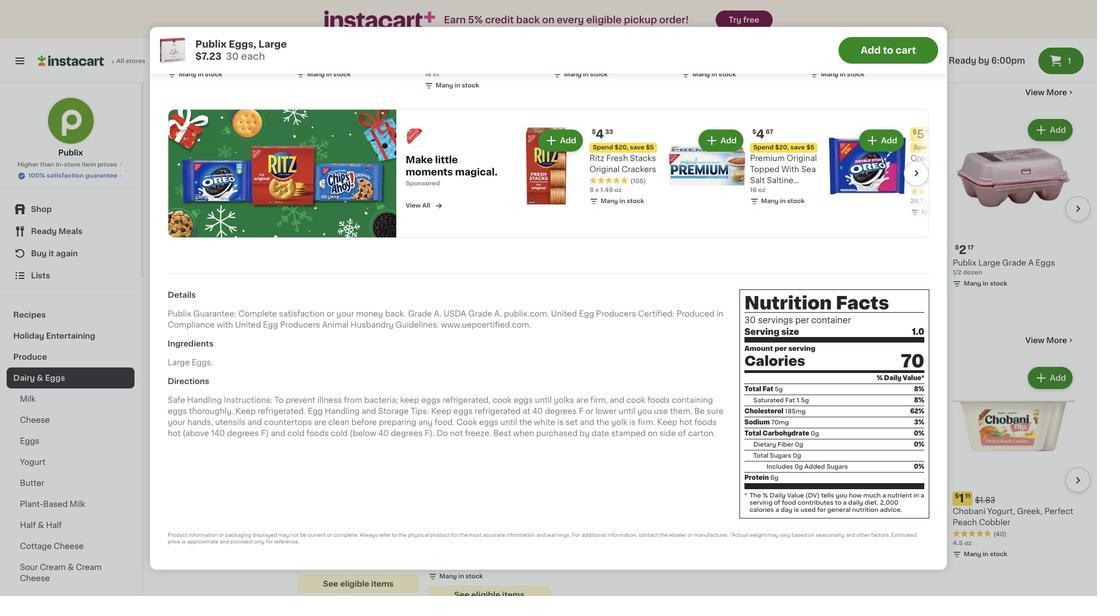 Task type: describe. For each thing, give the bounding box(es) containing it.
cottage cheese
[[20, 543, 84, 551]]

16 oz for (138)
[[554, 12, 569, 18]]

item
[[82, 162, 96, 168]]

1 cook from the left
[[493, 397, 512, 405]]

0 horizontal spatial all
[[116, 58, 124, 64]]

% inside * the % daily value (dv) tells you how much a nutrient in a serving of food contributes to a daily diet. 2,000 calories a day is used for general nutrition advice.
[[763, 493, 769, 499]]

1 horizontal spatial until
[[535, 397, 552, 405]]

add inside product group
[[1051, 126, 1067, 134]]

1 vertical spatial handling
[[325, 408, 360, 416]]

publix eggs, large $7.23 30 each
[[196, 39, 287, 60]]

and up lower
[[610, 397, 625, 405]]

or inside the safe handling instructions: to prevent illness from bacteria; keep eggs refrigerated, cook eggs until yolks are firm, and cook foods containing eggs thoroughly. keep refrigerated. egg handling and storage tips: keep eggs refrigerated at 40 degrees f or lower until you use them. be sure your hands, utensils and countertops are clean before preparing any food. cook eggs until the white is set and the yolk is firm. keep hot foods hot (above 140 degrees f) and cold foods cold (below 40 degrees f). do not freeze. best when purchased by date stamped on side of carton.
[[586, 408, 594, 416]]

30 for 30
[[745, 317, 756, 325]]

illness
[[318, 397, 342, 405]]

$ 4 57
[[170, 35, 191, 47]]

it
[[49, 250, 54, 258]]

1 horizontal spatial milk
[[70, 501, 85, 508]]

2 horizontal spatial foods
[[695, 419, 717, 427]]

the up "date"
[[597, 419, 610, 427]]

2 horizontal spatial degrees
[[545, 408, 577, 416]]

1 horizontal spatial sugars
[[827, 464, 849, 471]]

0g for total sugars 0g
[[793, 453, 802, 459]]

make little moments magical. spo nsored
[[406, 156, 498, 187]]

eggs down safe
[[168, 408, 187, 416]]

most
[[469, 533, 482, 538]]

the left retailer
[[660, 533, 668, 538]]

$20, for fresh
[[615, 145, 629, 151]]

x for 5.3
[[434, 563, 438, 569]]

yogurt inside the oikos vanilla 15g protein, nonfat greek yogurt cup
[[351, 530, 377, 538]]

original inside "ritz fresh stacks original crackers"
[[590, 166, 620, 174]]

3 many in stock button from the left
[[682, 0, 801, 81]]

chocolate for 1
[[822, 519, 862, 527]]

18 ct inside 'item carousel' "region"
[[297, 270, 312, 276]]

2 vertical spatial view
[[1026, 337, 1045, 345]]

lists link
[[7, 265, 135, 287]]

a right nutrient
[[921, 493, 925, 499]]

item carousel region containing 1
[[166, 361, 1091, 596]]

best inside the safe handling instructions: to prevent illness from bacteria; keep eggs refrigerated, cook eggs until yolks are firm, and cook foods containing eggs thoroughly. keep refrigerated. egg handling and storage tips: keep eggs refrigerated at 40 degrees f or lower until you use them. be sure your hands, utensils and countertops are clean before preparing any food. cook eggs until the white is set and the yolk is firm. keep hot foods hot (above 140 degrees f) and cold foods cold (below 40 degrees f). do not freeze. best when purchased by date stamped on side of carton.
[[494, 430, 512, 438]]

fat for total
[[763, 387, 774, 393]]

1 cold from the left
[[288, 430, 305, 438]]

cage
[[859, 50, 880, 58]]

$20, for original
[[776, 145, 789, 151]]

4 inside chobani yogurt, greek, low- fat, cookies & cream, value 4 pack
[[277, 519, 283, 527]]

100%
[[28, 173, 45, 179]]

butter link
[[7, 473, 135, 494]]

1.0
[[913, 328, 925, 336]]

1 vertical spatial items
[[371, 581, 394, 588]]

eggs up tips:
[[421, 397, 441, 405]]

chocolate for 5
[[911, 166, 951, 174]]

0 horizontal spatial foods
[[307, 430, 329, 438]]

includes
[[767, 464, 794, 471]]

of inside * the % daily value (dv) tells you how much a nutrient in a serving of food contributes to a daily diet. 2,000 calories a day is used for general nutrition advice.
[[774, 500, 781, 507]]

4 for $ 4 67
[[757, 129, 765, 141]]

higher
[[17, 162, 39, 168]]

2 cold from the left
[[331, 430, 348, 438]]

eligible for product group containing ★★★★★
[[853, 52, 882, 60]]

(dv)
[[806, 493, 820, 499]]

only
[[254, 540, 265, 545]]

1 vertical spatial are
[[314, 419, 326, 427]]

2 horizontal spatial 16 oz
[[750, 188, 766, 194]]

additional
[[582, 533, 607, 538]]

farmers hen house free- range large brown button
[[560, 117, 682, 302]]

97
[[825, 35, 833, 42]]

2 vertical spatial until
[[501, 419, 517, 427]]

by inside the safe handling instructions: to prevent illness from bacteria; keep eggs refrigerated, cook eggs until yolks are firm, and cook foods containing eggs thoroughly. keep refrigerated. egg handling and storage tips: keep eggs refrigerated at 40 degrees f or lower until you use them. be sure your hands, utensils and countertops are clean before preparing any food. cook eggs until the white is set and the yolk is firm. keep hot foods hot (above 140 degrees f) and cold foods cold (below 40 degrees f). do not freeze. best when purchased by date stamped on side of carton.
[[580, 430, 590, 438]]

recipes
[[13, 311, 46, 319]]

0 horizontal spatial on
[[542, 16, 555, 24]]

yogurt down compliance
[[166, 335, 208, 346]]

on inside the safe handling instructions: to prevent illness from bacteria; keep eggs refrigerated, cook eggs until yolks are firm, and cook foods containing eggs thoroughly. keep refrigerated. egg handling and storage tips: keep eggs refrigerated at 40 degrees f or lower until you use them. be sure your hands, utensils and countertops are clean before preparing any food. cook eggs until the white is set and the yolk is firm. keep hot foods hot (above 140 degrees f) and cold foods cold (below 40 degrees f). do not freeze. best when purchased by date stamped on side of carton.
[[648, 430, 658, 438]]

or right retailer
[[688, 533, 693, 538]]

premium
[[750, 155, 785, 163]]

lists
[[31, 272, 50, 280]]

ct inside 'item carousel' "region"
[[306, 270, 312, 276]]

1 for $ 1 11
[[828, 493, 833, 505]]

product group containing oikos vanilla 15g protein, nonfat greek yogurt cup
[[297, 365, 420, 594]]

cholesterol
[[745, 409, 784, 415]]

free
[[744, 16, 760, 24]]

ritz fresh stacks original crackers
[[590, 155, 657, 174]]

0 vertical spatial view
[[1026, 88, 1045, 96]]

is up stamped
[[630, 419, 636, 427]]

half & half link
[[7, 515, 135, 536]]

and up f)
[[248, 419, 262, 427]]

0 horizontal spatial handling
[[187, 397, 222, 405]]

is inside * the % daily value (dv) tells you how much a nutrient in a serving of food contributes to a daily diet. 2,000 calories a day is used for general nutrition advice.
[[794, 508, 799, 514]]

total for saturated fat 1.5g
[[745, 387, 762, 393]]

1 vertical spatial until
[[619, 408, 636, 416]]

$1.11 original price: $1.83 element for chobani yogurt, greek, perfect peach cobbler
[[953, 492, 1076, 506]]

each for 12 each
[[174, 270, 190, 276]]

1 many in stock button from the left
[[296, 0, 416, 81]]

large inside publix eggs, large $7.23 30 each
[[259, 39, 287, 48]]

$ for $ 4 33
[[592, 130, 596, 136]]

15g
[[348, 519, 362, 527]]

brown
[[611, 271, 635, 278]]

cups
[[456, 541, 477, 549]]

plant-based milk
[[20, 501, 85, 508]]

yogurt inside dannon light + fit strawberry cheesecake greek fat free yogurt cups
[[429, 541, 454, 549]]

and right f)
[[271, 430, 286, 438]]

publix link
[[46, 96, 95, 158]]

cheesecake
[[429, 530, 477, 538]]

to inside product information or packaging displayed may not be current or complete. always refer to the physical product for the most accurate information and warnings. for additional information, contact the retailer or manufacturer. *actual weight may vary based on seasonality and other factors. estimated price is approximate and provided only for reference.
[[392, 533, 397, 538]]

nabisco holiday image
[[168, 110, 397, 238]]

x for 1.48
[[595, 188, 599, 194]]

value inside chobani yogurt, greek, low- fat, cookies & cream, value 4 pack
[[254, 519, 276, 527]]

publix.com.
[[504, 310, 549, 318]]

eggs up refrigerated
[[514, 397, 533, 405]]

value*
[[903, 376, 925, 382]]

and up before
[[362, 408, 376, 416]]

each inside "publix eggs, extra large 18 each"
[[176, 60, 192, 66]]

product group containing dannon light + fit strawberry cheesecake greek fat free yogurt cups
[[429, 365, 551, 596]]

cobbler
[[980, 519, 1011, 527]]

chobani for chobani yogurt, greek, chocolate chip cookie dough
[[822, 508, 855, 516]]

free,
[[882, 50, 901, 58]]

1.48
[[601, 188, 613, 194]]

tells
[[822, 493, 835, 499]]

cookie
[[885, 519, 912, 527]]

yogurt inside yogurt link
[[20, 459, 45, 466]]

sour
[[20, 564, 38, 572]]

chobani yogurt, greek, chocolate chip cookie dough
[[822, 508, 940, 527]]

total for dietary fiber 0g
[[745, 431, 762, 437]]

0 vertical spatial hot
[[680, 419, 693, 427]]

hen
[[593, 259, 609, 267]]

33
[[606, 130, 614, 136]]

4 for $ 4 57
[[174, 35, 182, 47]]

$ 5 55
[[913, 129, 934, 141]]

eligible for product group containing oikos vanilla 15g protein, nonfat greek yogurt cup
[[340, 581, 369, 588]]

farmers
[[560, 259, 591, 267]]

f)
[[261, 430, 269, 438]]

see for product group containing ★★★★★
[[836, 52, 851, 60]]

from
[[344, 397, 362, 405]]

yolk
[[612, 419, 628, 427]]

1 horizontal spatial %
[[877, 376, 883, 382]]

6 oz
[[560, 530, 573, 536]]

the left physical
[[399, 533, 407, 538]]

2 horizontal spatial 16
[[750, 188, 757, 194]]

0 horizontal spatial united
[[235, 321, 261, 329]]

earn
[[444, 16, 466, 24]]

16 for (148)
[[645, 12, 652, 18]]

safe handling instructions: to prevent illness from bacteria; keep eggs refrigerated, cook eggs until yolks are firm, and cook foods containing eggs thoroughly. keep refrigerated. egg handling and storage tips: keep eggs refrigerated at 40 degrees f or lower until you use them. be sure your hands, utensils and countertops are clean before preparing any food. cook eggs until the white is set and the yolk is firm. keep hot foods hot (above 140 degrees f) and cold foods cold (below 40 degrees f). do not freeze. best when purchased by date stamped on side of carton.
[[168, 397, 724, 438]]

nutrition
[[745, 295, 832, 313]]

and right the (3)
[[220, 540, 229, 545]]

1 horizontal spatial foods
[[648, 397, 670, 405]]

0% for includes 0g added sugars
[[915, 464, 925, 471]]

eggs down refrigerated,
[[454, 408, 473, 416]]

much
[[864, 493, 881, 499]]

0% for dietary fiber
[[915, 442, 925, 448]]

0 horizontal spatial hot
[[168, 430, 181, 438]]

nonfat
[[297, 530, 324, 538]]

62%
[[911, 409, 925, 415]]

tips:
[[411, 408, 429, 416]]

0 vertical spatial yogurt link
[[166, 334, 208, 348]]

butter
[[20, 480, 44, 487]]

yogurt, inside the $ 1 11 $1.83 chobani yogurt, greek, perfect peach cobbler
[[988, 508, 1016, 516]]

per for container
[[796, 317, 810, 325]]

1 view more from the top
[[1026, 88, 1068, 96]]

produced
[[677, 310, 715, 318]]

1/2
[[953, 270, 962, 276]]

see eligible items for product group containing ★★★★★ see eligible items button
[[836, 52, 907, 60]]

2 many in stock button from the left
[[553, 0, 673, 81]]

best inside 'item carousel' "region"
[[301, 233, 313, 238]]

add inside button
[[861, 45, 881, 54]]

$1.83 inside the $ 1 11 $1.83 chobani yogurt, greek, perfect peach cobbler
[[976, 497, 996, 505]]

18 inside 18 each button
[[822, 270, 829, 276]]

your inside the safe handling instructions: to prevent illness from bacteria; keep eggs refrigerated, cook eggs until yolks are firm, and cook foods containing eggs thoroughly. keep refrigerated. egg handling and storage tips: keep eggs refrigerated at 40 degrees f or lower until you use them. be sure your hands, utensils and countertops are clean before preparing any food. cook eggs until the white is set and the yolk is firm. keep hot foods hot (above 140 degrees f) and cold foods cold (below 40 degrees f). do not freeze. best when purchased by date stamped on side of carton.
[[168, 419, 185, 427]]

of inside the safe handling instructions: to prevent illness from bacteria; keep eggs refrigerated, cook eggs until yolks are firm, and cook foods containing eggs thoroughly. keep refrigerated. egg handling and storage tips: keep eggs refrigerated at 40 degrees f or lower until you use them. be sure your hands, utensils and countertops are clean before preparing any food. cook eggs until the white is set and the yolk is firm. keep hot foods hot (above 140 degrees f) and cold foods cold (below 40 degrees f). do not freeze. best when purchased by date stamped on side of carton.
[[678, 430, 686, 438]]

serving inside * the % daily value (dv) tells you how much a nutrient in a serving of food contributes to a daily diet. 2,000 calories a day is used for general nutrition advice.
[[750, 500, 773, 507]]

egg inside the safe handling instructions: to prevent illness from bacteria; keep eggs refrigerated, cook eggs until yolks are firm, and cook foods containing eggs thoroughly. keep refrigerated. egg handling and storage tips: keep eggs refrigerated at 40 degrees f or lower until you use them. be sure your hands, utensils and countertops are clean before preparing any food. cook eggs until the white is set and the yolk is firm. keep hot foods hot (above 140 degrees f) and cold foods cold (below 40 degrees f). do not freeze. best when purchased by date stamped on side of carton.
[[308, 408, 323, 416]]

a up general
[[844, 500, 847, 507]]

1640
[[848, 56, 869, 65]]

1 inside "button"
[[1069, 57, 1072, 65]]

try free
[[729, 16, 760, 24]]

& inside chobani yogurt, greek, low- fat, cookies & cream, value 4 pack
[[216, 519, 223, 527]]

1 vertical spatial cheese
[[54, 543, 84, 551]]

fat inside dannon light + fit strawberry cheesecake greek fat free yogurt cups
[[504, 530, 516, 538]]

large inside vital farms pasture raised large grade a eggs
[[691, 271, 713, 278]]

or inside publix guarantee: complete satisfaction or your money back. grade a. usda grade a. publix.com. united egg producers certified: produced in compliance with united egg producers animal husbandry guidelines. www.uepcertified.com.
[[327, 310, 335, 318]]

publix for extra
[[168, 50, 192, 58]]

yogurt, for cookies
[[201, 508, 229, 516]]

2 more from the top
[[1047, 337, 1068, 345]]

12 each
[[166, 270, 190, 276]]

low-
[[258, 508, 277, 516]]

1 information from the left
[[189, 533, 218, 538]]

$1.11 original price: $1.83 element for chobani yogurt, greek, chocolate chip cookie dough
[[822, 492, 944, 506]]

to inside * the % daily value (dv) tells you how much a nutrient in a serving of food contributes to a daily diet. 2,000 calories a day is used for general nutrition advice.
[[836, 500, 842, 507]]

nutrition
[[853, 508, 879, 514]]

$ 2 17
[[955, 244, 974, 256]]

product group containing vital farms pasture raised large grade a eggs
[[691, 117, 813, 312]]

0 horizontal spatial milk
[[20, 395, 36, 403]]

1 horizontal spatial daily
[[885, 376, 902, 382]]

$ for $ 4 57
[[170, 35, 174, 42]]

salted
[[718, 508, 743, 516]]

farmers hen house free- range large brown
[[560, 259, 659, 278]]

crackers inside "ritz fresh stacks original crackers"
[[622, 166, 657, 174]]

a up '2,000'
[[883, 493, 887, 499]]

before
[[352, 419, 377, 427]]

refrigerated,
[[443, 397, 491, 405]]

greek, for &
[[231, 508, 256, 516]]

16 for (138)
[[554, 12, 561, 18]]

*
[[745, 493, 748, 499]]

1 horizontal spatial serving
[[789, 346, 816, 352]]

set
[[566, 419, 578, 427]]

1 horizontal spatial by
[[979, 56, 990, 65]]

8% for total fat 5g
[[915, 387, 925, 393]]

$ for $ 1 11 $1.83 chobani yogurt, greek, perfect peach cobbler
[[955, 494, 960, 500]]

refrigerated.
[[258, 408, 306, 416]]

1 vertical spatial yogurt link
[[7, 452, 135, 473]]

1 vertical spatial egg
[[263, 321, 278, 329]]

$ 4 33
[[592, 129, 614, 141]]

0 horizontal spatial degrees
[[227, 430, 259, 438]]

(21)
[[863, 532, 874, 538]]

0 horizontal spatial keep
[[236, 408, 256, 416]]

1 vertical spatial view
[[406, 203, 421, 209]]

1 vertical spatial all
[[422, 203, 430, 209]]

1 horizontal spatial items
[[884, 52, 907, 60]]

with
[[217, 321, 233, 329]]

contributes
[[798, 500, 834, 507]]

(68)
[[732, 521, 745, 527]]

serving size
[[745, 328, 800, 336]]

a inside the 'publix large grade a eggs 1/2 dozen'
[[1029, 259, 1034, 267]]

eggs link
[[7, 431, 135, 452]]

1 horizontal spatial 18 ct
[[425, 71, 440, 78]]

is left set
[[558, 419, 564, 427]]

total sugars 0g
[[754, 453, 802, 459]]

crackers inside premium original topped with sea salt saltine crackers
[[750, 188, 785, 196]]

plant-
[[20, 501, 43, 508]]

yogurt, for cookie
[[857, 508, 884, 516]]

holiday entertaining
[[13, 332, 95, 340]]

not inside the safe handling instructions: to prevent illness from bacteria; keep eggs refrigerated, cook eggs until yolks are firm, and cook foods containing eggs thoroughly. keep refrigerated. egg handling and storage tips: keep eggs refrigerated at 40 degrees f or lower until you use them. be sure your hands, utensils and countertops are clean before preparing any food. cook eggs until the white is set and the yolk is firm. keep hot foods hot (above 140 degrees f) and cold foods cold (below 40 degrees f). do not freeze. best when purchased by date stamped on side of carton.
[[450, 430, 463, 438]]

cheese inside the sour cream & cream cheese
[[20, 575, 50, 583]]

spend for premium
[[754, 145, 774, 151]]

and down the f
[[580, 419, 595, 427]]

0 vertical spatial are
[[576, 397, 589, 405]]

large inside farmers hen house free- range large brown
[[587, 271, 609, 278]]

and right "free"
[[537, 533, 546, 538]]

1 horizontal spatial keep
[[431, 408, 452, 416]]

instacart logo image
[[38, 54, 104, 68]]

little
[[435, 156, 458, 165]]

perfect
[[1045, 508, 1074, 516]]

1 horizontal spatial producers
[[596, 310, 637, 318]]

size
[[782, 328, 800, 336]]

$3.03 element
[[296, 34, 416, 48]]

nabisco image
[[406, 128, 426, 148]]

cart
[[896, 45, 917, 54]]

a left day
[[776, 508, 780, 514]]

eggs inside vital farms pasture raised large grade a eggs
[[748, 271, 768, 278]]

4 inside product group
[[429, 563, 433, 569]]

0 vertical spatial 40
[[533, 408, 543, 416]]

0 horizontal spatial sugars
[[770, 453, 792, 459]]

18 inside "publix eggs, extra large 18 each"
[[168, 60, 175, 66]]

spend $20, save $5 for fresh
[[593, 145, 654, 151]]

0 vertical spatial cheese
[[20, 416, 50, 424]]

see eligible items button for product group containing ★★★★★
[[828, 46, 915, 65]]

money
[[356, 310, 383, 318]]

30 inside publix eggs, large $7.23 30 each
[[226, 52, 239, 60]]

daily inside * the % daily value (dv) tells you how much a nutrient in a serving of food contributes to a daily diet. 2,000 calories a day is used for general nutrition advice.
[[770, 493, 786, 499]]

1 cream from the left
[[40, 564, 66, 572]]

2 cream from the left
[[76, 564, 102, 572]]

publix inside pickup at 1640 publix way popup button
[[871, 56, 898, 65]]

& right dairy
[[37, 374, 43, 382]]

12 for (71)
[[828, 23, 834, 29]]

4.5 inside noosa salted caramel yoghurt (68) 4.5 oz
[[691, 530, 701, 536]]

free-
[[639, 259, 659, 267]]

publix for grade
[[953, 259, 977, 267]]

* the % daily value (dv) tells you how much a nutrient in a serving of food contributes to a daily diet. 2,000 calories a day is used for general nutrition advice.
[[745, 493, 925, 514]]

product group containing farmers hen house free- range large brown
[[560, 117, 682, 312]]

calories
[[750, 508, 774, 514]]

compliance
[[168, 321, 215, 329]]

0 horizontal spatial for
[[266, 540, 273, 545]]

or left packaging
[[219, 533, 224, 538]]

1 horizontal spatial 4.5
[[953, 541, 963, 547]]

2 half from the left
[[46, 522, 62, 529]]



Task type: vqa. For each thing, say whether or not it's contained in the screenshot.
AVAILABLE
no



Task type: locate. For each thing, give the bounding box(es) containing it.
$1.11 original price: $1.83 element
[[822, 492, 944, 506], [953, 492, 1076, 506]]

for inside * the % daily value (dv) tells you how much a nutrient in a serving of food contributes to a daily diet. 2,000 calories a day is used for general nutrition advice.
[[818, 508, 826, 514]]

egg down complete at bottom left
[[263, 321, 278, 329]]

1 horizontal spatial 11
[[966, 494, 971, 500]]

at up when on the left of the page
[[523, 408, 531, 416]]

them.
[[670, 408, 693, 416]]

house
[[611, 259, 637, 267]]

stuf
[[963, 155, 979, 163]]

original down ritz
[[590, 166, 620, 174]]

greek, for dough
[[886, 508, 912, 516]]

1 horizontal spatial are
[[576, 397, 589, 405]]

keep
[[400, 397, 420, 405]]

chocolate inside chobani yogurt, greek, chocolate chip cookie dough
[[822, 519, 862, 527]]

1 horizontal spatial a.
[[495, 310, 502, 318]]

each inside publix eggs, large $7.23 30 each
[[241, 52, 265, 60]]

fat for saturated
[[786, 398, 796, 404]]

1 $1.83 from the left
[[844, 497, 865, 505]]

% right the
[[763, 493, 769, 499]]

1 horizontal spatial information
[[507, 533, 535, 538]]

1 half from the left
[[20, 522, 36, 529]]

all stores
[[116, 58, 145, 64]]

protein,
[[364, 519, 394, 527]]

cookies,
[[951, 177, 985, 185]]

0 horizontal spatial producers
[[280, 321, 320, 329]]

0 vertical spatial until
[[535, 397, 552, 405]]

cold down clean
[[331, 430, 348, 438]]

dannon light + fit strawberry cheesecake greek fat free yogurt cups
[[429, 519, 544, 549]]

16 down salt
[[750, 188, 757, 194]]

spend $20, save $5 for original
[[754, 145, 815, 151]]

1 $20, from the left
[[615, 145, 629, 151]]

1 view more link from the top
[[1026, 87, 1076, 98]]

seller
[[314, 233, 328, 238]]

until left yolks
[[535, 397, 552, 405]]

spend for ritz
[[593, 145, 613, 151]]

publix for large
[[196, 39, 227, 48]]

11 inside the $ 1 11
[[835, 494, 840, 500]]

16 oz for (148)
[[645, 12, 661, 18]]

eggs, inside "publix eggs, extra large 18 each"
[[193, 50, 215, 58]]

publix inside "publix eggs, extra large 18 each"
[[168, 50, 192, 58]]

2 $1.83 from the left
[[976, 497, 996, 505]]

see eligible items for see eligible items button corresponding to product group containing oikos vanilla 15g protein, nonfat greek yogurt cup
[[323, 581, 394, 588]]

2 yogurt, from the left
[[857, 508, 884, 516]]

product group containing 2
[[953, 117, 1076, 291]]

1 horizontal spatial see
[[836, 52, 851, 60]]

satisfaction
[[47, 173, 84, 179], [279, 310, 325, 318]]

eggs, for cage
[[836, 50, 857, 58]]

16
[[554, 12, 561, 18], [645, 12, 652, 18], [750, 188, 757, 194]]

half down plant-based milk
[[46, 522, 62, 529]]

keep down instructions:
[[236, 408, 256, 416]]

oz inside button
[[565, 530, 573, 536]]

1 spend $20, save $5 from the left
[[593, 145, 654, 151]]

1 vertical spatial 8%
[[915, 398, 925, 404]]

2 chobani from the left
[[822, 508, 855, 516]]

1 vertical spatial 0%
[[915, 442, 925, 448]]

$ for $ 1 11
[[824, 494, 828, 500]]

greek, left perfect
[[1018, 508, 1043, 516]]

a
[[883, 493, 887, 499], [921, 493, 925, 499], [844, 500, 847, 507], [776, 508, 780, 514]]

your up animal
[[337, 310, 354, 318]]

save for fresh
[[630, 145, 645, 151]]

2 horizontal spatial eligible
[[853, 52, 882, 60]]

2 vertical spatial for
[[266, 540, 273, 545]]

$ inside $ 4 33
[[592, 130, 596, 136]]

publix inside publix link
[[58, 149, 83, 157]]

1 horizontal spatial degrees
[[391, 430, 423, 438]]

1 horizontal spatial crackers
[[750, 188, 785, 196]]

0 horizontal spatial save
[[630, 145, 645, 151]]

are left clean
[[314, 419, 326, 427]]

you
[[638, 408, 652, 416], [836, 493, 848, 499]]

0 horizontal spatial cold
[[288, 430, 305, 438]]

$ 1 11 $1.83 chobani yogurt, greek, perfect peach cobbler
[[953, 493, 1074, 527]]

a inside vital farms pasture raised large grade a eggs
[[741, 271, 746, 278]]

$ for $ 5 55
[[913, 130, 917, 136]]

4 for $ 4 33
[[596, 129, 604, 141]]

each for 30 each
[[438, 270, 454, 276]]

fit
[[489, 519, 499, 527]]

1 spend from the left
[[593, 145, 613, 151]]

x inside product group
[[434, 563, 438, 569]]

amount per serving
[[745, 346, 816, 352]]

may left vary
[[768, 533, 779, 538]]

large inside the 'publix large grade a eggs 1/2 dozen'
[[979, 259, 1001, 267]]

0 horizontal spatial 1
[[828, 493, 833, 505]]

$ left 55
[[913, 130, 917, 136]]

fat down "strawberry"
[[504, 530, 516, 538]]

14 oz
[[737, 12, 752, 18]]

1 vertical spatial daily
[[770, 493, 786, 499]]

at inside pickup at 1640 publix way popup button
[[838, 56, 846, 65]]

0 horizontal spatial see
[[323, 581, 338, 588]]

8% for saturated fat 1.5g
[[915, 398, 925, 404]]

producers left animal
[[280, 321, 320, 329]]

1 horizontal spatial chobani
[[822, 508, 855, 516]]

eggs, inside publix eggs, large $7.23 30 each
[[229, 39, 256, 48]]

1 vertical spatial 30
[[429, 270, 437, 276]]

ready by 6:00pm link
[[932, 54, 1026, 68]]

or up animal
[[327, 310, 335, 318]]

general
[[828, 508, 851, 514]]

chocolate down general
[[822, 519, 862, 527]]

1 vertical spatial of
[[774, 500, 781, 507]]

4 left 33
[[596, 129, 604, 141]]

eggs
[[421, 397, 441, 405], [514, 397, 533, 405], [168, 408, 187, 416], [454, 408, 473, 416], [479, 419, 499, 427]]

2 vertical spatial egg
[[308, 408, 323, 416]]

18 each button
[[822, 117, 944, 291]]

publix for complete
[[168, 310, 192, 318]]

or right current on the bottom left
[[327, 533, 332, 538]]

& left cream,
[[216, 519, 223, 527]]

0 vertical spatial x
[[595, 188, 599, 194]]

0 vertical spatial crackers
[[622, 166, 657, 174]]

not inside product information or packaging displayed may not be current or complete. always refer to the physical product for the most accurate information and warnings. for additional information, contact the retailer or manufacturer. *actual weight may vary based on seasonality and other factors. estimated price is approximate and provided only for reference.
[[291, 533, 299, 538]]

greek, up cookie
[[886, 508, 912, 516]]

$5.55 original price: $8.09 element
[[911, 128, 985, 142]]

greek, up cream,
[[231, 508, 256, 516]]

publix for cage
[[810, 50, 834, 58]]

1 horizontal spatial $1.11 original price: $1.83 element
[[953, 492, 1076, 506]]

any
[[419, 419, 433, 427]]

2 horizontal spatial for
[[818, 508, 826, 514]]

publix inside publix eggs, large $7.23 30 each
[[196, 39, 227, 48]]

added
[[805, 464, 825, 471]]

nutrition facts
[[745, 295, 890, 313]]

12 oz up the 97
[[828, 23, 843, 29]]

chocolate inside oreo double stuf chocolate sandwich cookies, party size
[[911, 166, 951, 174]]

1 8% from the top
[[915, 387, 925, 393]]

the up when on the left of the page
[[519, 419, 532, 427]]

0 vertical spatial all
[[116, 58, 124, 64]]

preparing
[[379, 419, 417, 427]]

cook up refrigerated
[[493, 397, 512, 405]]

11 for $ 1 11
[[835, 494, 840, 500]]

1 vertical spatial x
[[434, 563, 438, 569]]

12 inside button
[[166, 270, 173, 276]]

1 horizontal spatial for
[[452, 533, 458, 538]]

1 more from the top
[[1047, 88, 1068, 96]]

2 vertical spatial total
[[754, 453, 769, 459]]

manufacturer.
[[694, 533, 729, 538]]

cook
[[493, 397, 512, 405], [627, 397, 646, 405]]

at inside the safe handling instructions: to prevent illness from bacteria; keep eggs refrigerated, cook eggs until yolks are firm, and cook foods containing eggs thoroughly. keep refrigerated. egg handling and storage tips: keep eggs refrigerated at 40 degrees f or lower until you use them. be sure your hands, utensils and countertops are clean before preparing any food. cook eggs until the white is set and the yolk is firm. keep hot foods hot (above 140 degrees f) and cold foods cold (below 40 degrees f). do not freeze. best when purchased by date stamped on side of carton.
[[523, 408, 531, 416]]

save
[[630, 145, 645, 151], [791, 145, 805, 151]]

12 oz left credit
[[462, 12, 478, 18]]

2 view more from the top
[[1026, 337, 1068, 345]]

12 each button
[[166, 117, 288, 291]]

1 vertical spatial hot
[[168, 430, 181, 438]]

greek inside dannon light + fit strawberry cheesecake greek fat free yogurt cups
[[479, 530, 502, 538]]

and left other on the bottom of page
[[846, 533, 856, 538]]

0 vertical spatial for
[[818, 508, 826, 514]]

2 view more link from the top
[[1026, 335, 1076, 346]]

11 inside the $ 1 11 $1.83 chobani yogurt, greek, perfect peach cobbler
[[966, 494, 971, 500]]

0 horizontal spatial 11
[[835, 494, 840, 500]]

2 $1.11 original price: $1.83 element from the left
[[953, 492, 1076, 506]]

0 horizontal spatial 40
[[378, 430, 389, 438]]

1 horizontal spatial at
[[838, 56, 846, 65]]

for right product
[[452, 533, 458, 538]]

6 oz button
[[560, 365, 682, 551]]

1 vertical spatial see eligible items
[[323, 581, 394, 588]]

1 button
[[1039, 48, 1084, 74]]

$ up peach
[[955, 494, 960, 500]]

2 0% from the top
[[915, 442, 925, 448]]

1 horizontal spatial per
[[796, 317, 810, 325]]

$ left 67
[[753, 130, 757, 136]]

1 horizontal spatial $5
[[807, 145, 815, 151]]

2 horizontal spatial 12
[[828, 23, 834, 29]]

1 greek, from the left
[[231, 508, 256, 516]]

eggs, for extra
[[193, 50, 215, 58]]

$ inside $ 2 17
[[955, 245, 960, 251]]

4.5 down peach
[[953, 541, 963, 547]]

3 chobani from the left
[[953, 508, 986, 516]]

$5 for premium original topped with sea salt saltine crackers
[[807, 145, 815, 151]]

0 vertical spatial serving
[[789, 346, 816, 352]]

see for product group containing oikos vanilla 15g protein, nonfat greek yogurt cup
[[323, 581, 338, 588]]

save for original
[[791, 145, 805, 151]]

16 left order!
[[645, 12, 652, 18]]

(above
[[183, 430, 209, 438]]

3 0% from the top
[[915, 464, 925, 471]]

1 vertical spatial on
[[648, 430, 658, 438]]

0 vertical spatial producers
[[596, 310, 637, 318]]

$ inside the $ 1 11 $1.83 chobani yogurt, greek, perfect peach cobbler
[[955, 494, 960, 500]]

x left 5.3
[[434, 563, 438, 569]]

try
[[729, 16, 742, 24]]

4 left 5.3
[[429, 563, 433, 569]]

0 horizontal spatial best
[[301, 233, 313, 238]]

1 horizontal spatial a
[[1029, 259, 1034, 267]]

container
[[812, 317, 851, 325]]

greek down fit
[[479, 530, 502, 538]]

greek, inside the $ 1 11 $1.83 chobani yogurt, greek, perfect peach cobbler
[[1018, 508, 1043, 516]]

12 oz inside product group
[[828, 23, 843, 29]]

publix down add to cart
[[871, 56, 898, 65]]

complete
[[239, 310, 277, 318]]

chobani inside chobani yogurt, greek, low- fat, cookies & cream, value 4 pack
[[166, 508, 199, 516]]

many in stock
[[474, 23, 517, 29], [565, 23, 609, 29], [656, 23, 700, 29], [748, 23, 791, 29], [839, 34, 883, 40], [179, 71, 223, 78], [307, 71, 351, 78], [564, 71, 608, 78], [693, 71, 737, 78], [821, 71, 865, 78], [436, 83, 480, 89], [601, 199, 645, 205], [762, 199, 805, 205], [922, 210, 966, 216], [964, 281, 1008, 287], [702, 292, 746, 298], [964, 552, 1008, 558], [308, 563, 352, 569], [440, 574, 483, 580]]

grade inside vital farms pasture raised large grade a eggs
[[715, 271, 739, 278]]

0 horizontal spatial 4.5
[[691, 530, 701, 536]]

0 horizontal spatial a.
[[434, 310, 442, 318]]

11
[[835, 494, 840, 500], [966, 494, 971, 500]]

30 right $7.23 on the left of page
[[226, 52, 239, 60]]

item carousel region containing 2
[[166, 112, 1091, 316]]

is down product
[[182, 540, 186, 545]]

16 oz
[[554, 12, 569, 18], [645, 12, 661, 18], [750, 188, 766, 194]]

3 yogurt, from the left
[[988, 508, 1016, 516]]

item carousel region
[[166, 112, 1091, 316], [166, 361, 1091, 596]]

best seller
[[301, 233, 328, 238]]

raised
[[767, 259, 794, 267]]

18 ct
[[425, 71, 440, 78], [297, 270, 312, 276]]

on right based
[[809, 533, 815, 538]]

shop link
[[7, 198, 135, 220]]

publix inside publix guarantee: complete satisfaction or your money back. grade a. usda grade a. publix.com. united egg producers certified: produced in compliance with united egg producers animal husbandry guidelines. www.uepcertified.com.
[[168, 310, 192, 318]]

1 vertical spatial crackers
[[750, 188, 785, 196]]

11 for $ 1 11 $1.83 chobani yogurt, greek, perfect peach cobbler
[[966, 494, 971, 500]]

1 horizontal spatial your
[[337, 310, 354, 318]]

2 greek, from the left
[[886, 508, 912, 516]]

to
[[884, 45, 894, 54], [836, 500, 842, 507], [392, 533, 397, 538]]

to left cart
[[884, 45, 894, 54]]

degrees down preparing
[[391, 430, 423, 438]]

1 horizontal spatial value
[[788, 493, 804, 499]]

are
[[576, 397, 589, 405], [314, 419, 326, 427]]

1 vertical spatial 40
[[378, 430, 389, 438]]

on right back
[[542, 16, 555, 24]]

satisfaction inside button
[[47, 173, 84, 179]]

1 vertical spatial chocolate
[[822, 519, 862, 527]]

& up cottage
[[38, 522, 44, 529]]

1 inside the $ 1 11 $1.83 chobani yogurt, greek, perfect peach cobbler
[[960, 493, 965, 505]]

spend up ritz
[[593, 145, 613, 151]]

1 vertical spatial original
[[590, 166, 620, 174]]

publix up store
[[58, 149, 83, 157]]

1 horizontal spatial eligible
[[587, 16, 622, 24]]

each for 18 each
[[830, 270, 846, 276]]

2 information from the left
[[507, 533, 535, 538]]

daily left value*
[[885, 376, 902, 382]]

hot down 'them.' on the right of page
[[680, 419, 693, 427]]

0 horizontal spatial your
[[168, 419, 185, 427]]

you inside the safe handling instructions: to prevent illness from bacteria; keep eggs refrigerated, cook eggs until yolks are firm, and cook foods containing eggs thoroughly. keep refrigerated. egg handling and storage tips: keep eggs refrigerated at 40 degrees f or lower until you use them. be sure your hands, utensils and countertops are clean before preparing any food. cook eggs until the white is set and the yolk is firm. keep hot foods hot (above 140 degrees f) and cold foods cold (below 40 degrees f). do not freeze. best when purchased by date stamped on side of carton.
[[638, 408, 652, 416]]

1 0% from the top
[[915, 431, 925, 437]]

4 up reference.
[[277, 519, 283, 527]]

store
[[64, 162, 80, 168]]

1 horizontal spatial all
[[422, 203, 430, 209]]

0 horizontal spatial 30
[[226, 52, 239, 60]]

30 for 30 each
[[429, 270, 437, 276]]

add button inside product group
[[1029, 120, 1072, 140]]

a. up www.uepcertified.com.
[[495, 310, 502, 318]]

yogurt down product
[[429, 541, 454, 549]]

chobani inside chobani yogurt, greek, chocolate chip cookie dough
[[822, 508, 855, 516]]

ritz
[[590, 155, 605, 163]]

of right side
[[678, 430, 686, 438]]

on inside product information or packaging displayed may not be current or complete. always refer to the physical product for the most accurate information and warnings. for additional information, contact the retailer or manufacturer. *actual weight may vary based on seasonality and other factors. estimated price is approximate and provided only for reference.
[[809, 533, 815, 538]]

1 vertical spatial at
[[523, 408, 531, 416]]

large inside "publix eggs, extra large 18 each"
[[239, 50, 261, 58]]

serving up 'calories'
[[750, 500, 773, 507]]

x
[[595, 188, 599, 194], [434, 563, 438, 569]]

pickup at 1640 publix way button
[[789, 45, 918, 76]]

oz
[[470, 12, 478, 18], [562, 12, 569, 18], [653, 12, 661, 18], [745, 12, 752, 18], [836, 23, 843, 29], [615, 188, 622, 194], [759, 188, 766, 194], [925, 199, 933, 205], [565, 530, 573, 536], [703, 530, 710, 536], [965, 541, 972, 547], [451, 563, 458, 569]]

0 horizontal spatial eligible
[[340, 581, 369, 588]]

12 oz for (64)
[[462, 12, 478, 18]]

0 horizontal spatial yogurt link
[[7, 452, 135, 473]]

to inside the add to cart button
[[884, 45, 894, 54]]

2 horizontal spatial yogurt,
[[988, 508, 1016, 516]]

satisfaction down higher than in-store item prices
[[47, 173, 84, 179]]

4 left 67
[[757, 129, 765, 141]]

all stores link
[[38, 45, 146, 76]]

half down 'plant-'
[[20, 522, 36, 529]]

1 horizontal spatial $20,
[[776, 145, 789, 151]]

freeze.
[[465, 430, 492, 438]]

in inside * the % daily value (dv) tells you how much a nutrient in a serving of food contributes to a daily diet. 2,000 calories a day is used for general nutrition advice.
[[914, 493, 920, 499]]

0g for dietary fiber 0g
[[795, 442, 804, 448]]

dozen
[[964, 270, 983, 276]]

2 horizontal spatial keep
[[658, 419, 678, 427]]

1 may from the left
[[278, 533, 289, 538]]

0 vertical spatial per
[[796, 317, 810, 325]]

eggs, for large
[[229, 39, 256, 48]]

degrees down utensils
[[227, 430, 259, 438]]

per for serving
[[775, 346, 787, 352]]

see eligible items button for product group containing oikos vanilla 15g protein, nonfat greek yogurt cup
[[297, 575, 420, 594]]

chobani for chobani yogurt, greek, low- fat, cookies & cream, value 4 pack
[[166, 508, 199, 516]]

2 11 from the left
[[966, 494, 971, 500]]

your inside publix guarantee: complete satisfaction or your money back. grade a. usda grade a. publix.com. united egg producers certified: produced in compliance with united egg producers animal husbandry guidelines. www.uepcertified.com.
[[337, 310, 354, 318]]

hot left (above
[[168, 430, 181, 438]]

keep up food.
[[431, 408, 452, 416]]

not left be
[[291, 533, 299, 538]]

0 horizontal spatial 12 oz
[[462, 12, 478, 18]]

1 greek from the left
[[326, 530, 349, 538]]

you inside * the % daily value (dv) tells you how much a nutrient in a serving of food contributes to a daily diet. 2,000 calories a day is used for general nutrition advice.
[[836, 493, 848, 499]]

product
[[430, 533, 450, 538]]

publix
[[196, 39, 227, 48], [168, 50, 192, 58], [810, 50, 834, 58], [871, 56, 898, 65], [58, 149, 83, 157], [953, 259, 977, 267], [168, 310, 192, 318]]

0 vertical spatial eligible
[[587, 16, 622, 24]]

refer
[[379, 533, 391, 538]]

sure
[[707, 408, 724, 416]]

express icon image
[[325, 11, 435, 29]]

magical.
[[455, 168, 498, 177]]

0 horizontal spatial value
[[254, 519, 276, 527]]

1 horizontal spatial 1
[[960, 493, 965, 505]]

grade inside the 'publix large grade a eggs 1/2 dozen'
[[1003, 259, 1027, 267]]

0 horizontal spatial 16 oz
[[554, 12, 569, 18]]

eggs inside the 'publix large grade a eggs 1/2 dozen'
[[1036, 259, 1056, 267]]

publix large grade a eggs 1/2 dozen
[[953, 259, 1056, 276]]

2 horizontal spatial egg
[[579, 310, 594, 318]]

satisfaction inside publix guarantee: complete satisfaction or your money back. grade a. usda grade a. publix.com. united egg producers certified: produced in compliance with united egg producers animal husbandry guidelines. www.uepcertified.com.
[[279, 310, 325, 318]]

$1.65 element
[[691, 492, 813, 506]]

cholesterol 185mg
[[745, 409, 806, 415]]

0g for total carbohydrate 0g
[[811, 431, 820, 437]]

2 spend $20, save $5 from the left
[[754, 145, 815, 151]]

of
[[678, 430, 686, 438], [774, 500, 781, 507]]

to up general
[[836, 500, 842, 507]]

utensils
[[215, 419, 246, 427]]

12 oz for (71)
[[828, 23, 843, 29]]

0 vertical spatial united
[[551, 310, 577, 318]]

12 oz
[[462, 12, 478, 18], [828, 23, 843, 29]]

save up stacks
[[630, 145, 645, 151]]

eligible inside 'item carousel' "region"
[[340, 581, 369, 588]]

2 vertical spatial 30
[[745, 317, 756, 325]]

product group
[[828, 0, 915, 65], [166, 117, 288, 291], [297, 117, 420, 291], [429, 117, 551, 291], [560, 117, 682, 312], [691, 117, 813, 312], [822, 117, 944, 291], [953, 117, 1076, 291], [297, 365, 420, 594], [429, 365, 551, 596], [691, 365, 813, 561], [822, 365, 944, 562], [953, 365, 1076, 562]]

each up usda
[[438, 270, 454, 276]]

12 for (64)
[[462, 12, 469, 18]]

0 vertical spatial your
[[337, 310, 354, 318]]

than
[[40, 162, 54, 168]]

refrigerated
[[475, 408, 521, 416]]

1 a. from the left
[[434, 310, 442, 318]]

2 8% from the top
[[915, 398, 925, 404]]

0 horizontal spatial half
[[20, 522, 36, 529]]

a.
[[434, 310, 442, 318], [495, 310, 502, 318]]

2 a. from the left
[[495, 310, 502, 318]]

yogurt, inside chobani yogurt, greek, chocolate chip cookie dough
[[857, 508, 884, 516]]

service type group
[[623, 50, 775, 72]]

original inside premium original topped with sea salt saltine crackers
[[787, 155, 817, 163]]

2 vertical spatial fat
[[504, 530, 516, 538]]

30 each button
[[429, 117, 551, 291]]

1 horizontal spatial satisfaction
[[279, 310, 325, 318]]

1 vertical spatial to
[[836, 500, 842, 507]]

0g up includes 0g added sugars
[[793, 453, 802, 459]]

see eligible items button
[[828, 46, 915, 65], [297, 575, 420, 594]]

2 spend from the left
[[754, 145, 774, 151]]

cookies
[[183, 519, 214, 527]]

is inside product information or packaging displayed may not be current or complete. always refer to the physical product for the most accurate information and warnings. for additional information, contact the retailer or manufacturer. *actual weight may vary based on seasonality and other factors. estimated price is approximate and provided only for reference.
[[182, 540, 186, 545]]

pasture
[[735, 259, 765, 267]]

storage
[[378, 408, 409, 416]]

2 may from the left
[[768, 533, 779, 538]]

1 11 from the left
[[835, 494, 840, 500]]

add to cart
[[861, 45, 917, 54]]

1 horizontal spatial greek,
[[886, 508, 912, 516]]

1 horizontal spatial ct
[[433, 71, 440, 78]]

pack
[[166, 530, 185, 538]]

light
[[461, 519, 481, 527]]

when
[[513, 430, 535, 438]]

publix logo image
[[46, 96, 95, 145]]

$ for $ 4 67
[[753, 130, 757, 136]]

2 cook from the left
[[627, 397, 646, 405]]

$ inside $ 4 67
[[753, 130, 757, 136]]

publix down '$ 4 57'
[[168, 50, 192, 58]]

is
[[558, 419, 564, 427], [630, 419, 636, 427], [794, 508, 799, 514], [182, 540, 186, 545]]

0 vertical spatial chocolate
[[911, 166, 951, 174]]

price
[[168, 540, 181, 545]]

foods
[[648, 397, 670, 405], [695, 419, 717, 427], [307, 430, 329, 438]]

prices
[[98, 162, 117, 168]]

eggs inside dairy & eggs link
[[45, 374, 65, 382]]

or right the f
[[586, 408, 594, 416]]

1 yogurt, from the left
[[201, 508, 229, 516]]

1 vertical spatial best
[[494, 430, 512, 438]]

each up the details
[[174, 270, 190, 276]]

1 horizontal spatial united
[[551, 310, 577, 318]]

40 up white
[[533, 408, 543, 416]]

eggs down refrigerated
[[479, 419, 499, 427]]

$ inside the $ 1 11
[[824, 494, 828, 500]]

1 item carousel region from the top
[[166, 112, 1091, 316]]

12 up the details
[[166, 270, 173, 276]]

total up saturated
[[745, 387, 762, 393]]

details
[[168, 292, 196, 299]]

11 up general
[[835, 494, 840, 500]]

x right 8
[[595, 188, 599, 194]]

2 $20, from the left
[[776, 145, 789, 151]]

2 item carousel region from the top
[[166, 361, 1091, 596]]

4 left 57
[[174, 35, 182, 47]]

greek inside the oikos vanilla 15g protein, nonfat greek yogurt cup
[[326, 530, 349, 538]]

in inside publix guarantee: complete satisfaction or your money back. grade a. usda grade a. publix.com. united egg producers certified: produced in compliance with united egg producers animal husbandry guidelines. www.uepcertified.com.
[[717, 310, 724, 318]]

egg
[[579, 310, 594, 318], [263, 321, 278, 329], [308, 408, 323, 416]]

product group containing ★★★★★
[[828, 0, 915, 65]]

2 save from the left
[[791, 145, 805, 151]]

3 greek, from the left
[[1018, 508, 1043, 516]]

value inside * the % daily value (dv) tells you how much a nutrient in a serving of food contributes to a daily diet. 2,000 calories a day is used for general nutrition advice.
[[788, 493, 804, 499]]

1 chobani from the left
[[166, 508, 199, 516]]

2 greek from the left
[[479, 530, 502, 538]]

oz inside noosa salted caramel yoghurt (68) 4.5 oz
[[703, 530, 710, 536]]

12 inside product group
[[828, 23, 834, 29]]

publix inside the 'publix large grade a eggs 1/2 dozen'
[[953, 259, 977, 267]]

1 vertical spatial serving
[[750, 500, 773, 507]]

certified:
[[638, 310, 675, 318]]

0g left added
[[795, 464, 803, 471]]

chobani inside the $ 1 11 $1.83 chobani yogurt, greek, perfect peach cobbler
[[953, 508, 986, 516]]

sugars up includes
[[770, 453, 792, 459]]

1 save from the left
[[630, 145, 645, 151]]

2 $5 from the left
[[807, 145, 815, 151]]

producers left certified:
[[596, 310, 637, 318]]

0 horizontal spatial spend
[[593, 145, 613, 151]]

None search field
[[158, 45, 609, 76]]

yogurt link
[[166, 334, 208, 348], [7, 452, 135, 473]]

$4.57 element
[[822, 243, 944, 258]]

milk link
[[7, 389, 135, 410]]

1 vertical spatial milk
[[70, 501, 85, 508]]

$1.83 up nutrition
[[844, 497, 865, 505]]

$ for $ 2 17
[[955, 245, 960, 251]]

1 vertical spatial 12
[[828, 23, 834, 29]]

0 horizontal spatial $20,
[[615, 145, 629, 151]]

1 $5 from the left
[[646, 145, 654, 151]]

0 horizontal spatial $1.83
[[844, 497, 865, 505]]

$ inside '$ 4 57'
[[170, 35, 174, 42]]

crackers down salt
[[750, 188, 785, 196]]

chobani down the $ 1 11 on the bottom right
[[822, 508, 855, 516]]

servings
[[758, 317, 794, 325]]

fat left 5g
[[763, 387, 774, 393]]

2 horizontal spatial fat
[[786, 398, 796, 404]]

4.5 right retailer
[[691, 530, 701, 536]]

$7.23
[[196, 52, 222, 60]]

0 horizontal spatial to
[[392, 533, 397, 538]]

1 vertical spatial 4.5
[[953, 541, 963, 547]]

see inside 'item carousel' "region"
[[323, 581, 338, 588]]

100% satisfaction guarantee
[[28, 173, 117, 179]]

$5 for ritz fresh stacks original crackers
[[646, 145, 654, 151]]

egg down illness
[[308, 408, 323, 416]]

see eligible items inside 'item carousel' "region"
[[323, 581, 394, 588]]

$2.93 element
[[682, 34, 801, 48]]

the up the cups
[[460, 533, 468, 538]]

& inside the sour cream & cream cheese
[[68, 564, 74, 572]]

1 horizontal spatial $1.83
[[976, 497, 996, 505]]

foods up use
[[648, 397, 670, 405]]

4.5
[[691, 530, 701, 536], [953, 541, 963, 547]]

1 $1.11 original price: $1.83 element from the left
[[822, 492, 944, 506]]

premium original topped with sea salt saltine crackers
[[750, 155, 817, 196]]

all down nsored
[[422, 203, 430, 209]]

0g right fiber
[[795, 442, 804, 448]]

greek, inside chobani yogurt, greek, chocolate chip cookie dough
[[886, 508, 912, 516]]

united
[[551, 310, 577, 318], [235, 321, 261, 329]]

greek, inside chobani yogurt, greek, low- fat, cookies & cream, value 4 pack
[[231, 508, 256, 516]]

1 horizontal spatial may
[[768, 533, 779, 538]]

1 horizontal spatial on
[[648, 430, 658, 438]]

30 up publix guarantee: complete satisfaction or your money back. grade a. usda grade a. publix.com. united egg producers certified: produced in compliance with united egg producers animal husbandry guidelines. www.uepcertified.com.
[[429, 270, 437, 276]]

foods up "carton."
[[695, 419, 717, 427]]

1 for $ 1 11 $1.83 chobani yogurt, greek, perfect peach cobbler
[[960, 493, 965, 505]]

crackers down stacks
[[622, 166, 657, 174]]



